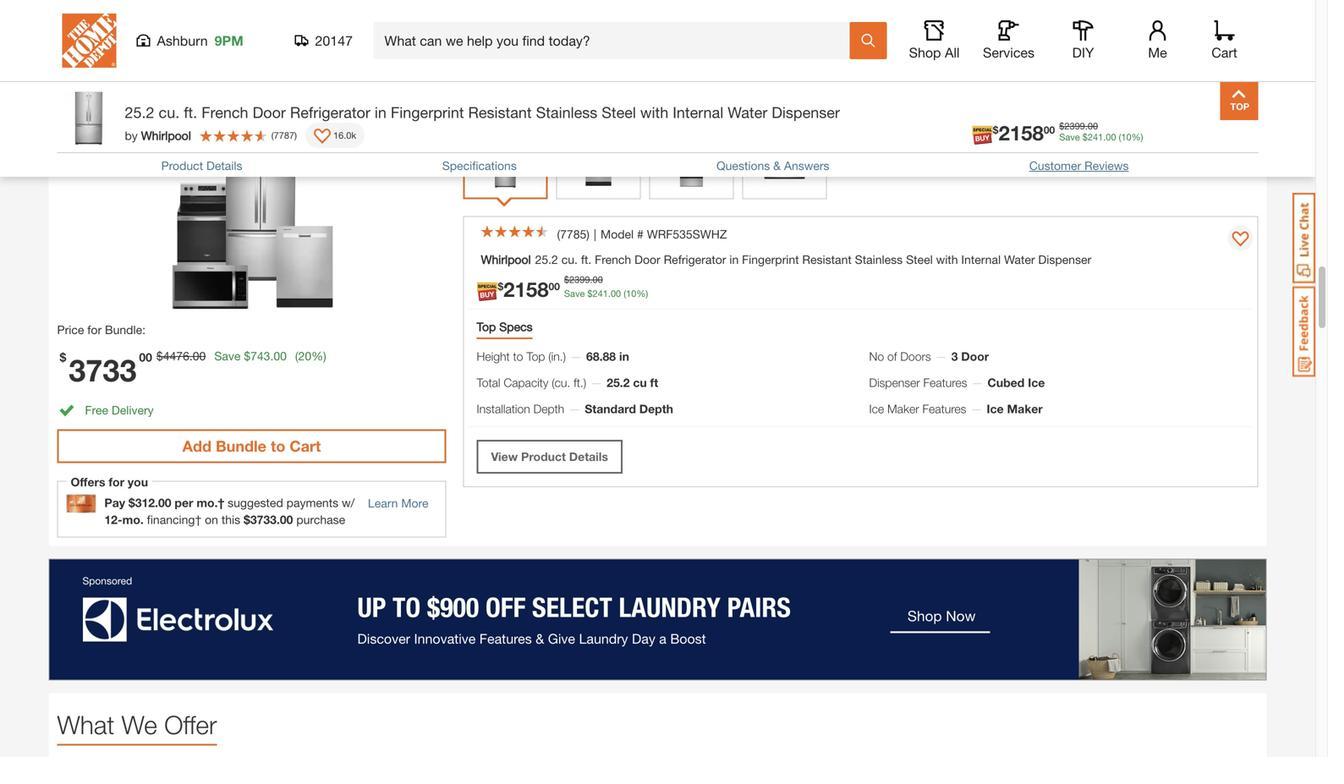 Task type: vqa. For each thing, say whether or not it's contained in the screenshot.
Quote
no



Task type: describe. For each thing, give the bounding box(es) containing it.
.00
[[155, 496, 171, 510]]

this
[[222, 513, 240, 527]]

for for offers
[[109, 475, 124, 489]]

#
[[637, 227, 644, 241]]

00 inside the $ 3733 00 $ 4476.00 save $ 743.00 ( 20 %)
[[139, 350, 152, 364]]

ice maker features
[[870, 402, 967, 416]]

cart inside button
[[290, 437, 321, 455]]

$ down the ( 7785 ) at the top
[[588, 288, 593, 299]]

product image image
[[61, 91, 116, 146]]

(cu.
[[552, 376, 571, 390]]

1 vertical spatial 2158
[[504, 277, 549, 301]]

( 7785 )
[[557, 227, 590, 241]]

wrf535swhz
[[647, 227, 727, 241]]

1 vertical spatial features
[[923, 402, 967, 416]]

( left |
[[557, 227, 560, 241]]

1 vertical spatial $ 2399 . 00 save $ 241 . 00 ( 10 %)
[[564, 274, 648, 299]]

offers for you
[[71, 475, 148, 489]]

1 horizontal spatial save
[[564, 288, 585, 299]]

diy
[[1073, 44, 1095, 61]]

4.6
[[57, 25, 74, 39]]

payments
[[287, 496, 339, 510]]

0 horizontal spatial 10
[[626, 288, 637, 299]]

1 horizontal spatial ft.
[[581, 253, 592, 267]]

1 horizontal spatial french
[[484, 79, 559, 109]]

0 horizontal spatial steel
[[268, 79, 323, 109]]

offer
[[164, 710, 217, 740]]

total
[[477, 376, 501, 390]]

20147
[[315, 33, 353, 49]]

me
[[1149, 44, 1168, 61]]

2 horizontal spatial stainless
[[855, 253, 903, 267]]

free delivery image
[[57, 402, 77, 421]]

ft
[[650, 376, 659, 390]]

questions
[[717, 159, 770, 173]]

16.0k button
[[305, 123, 365, 148]]

68.88
[[586, 349, 616, 363]]

pay $ 312 .00 per mo.† suggested payments w/ 12 -mo. financing† on this $ 3733.00 purchase
[[104, 496, 355, 527]]

0 horizontal spatial french
[[202, 103, 248, 121]]

0 vertical spatial in
[[375, 103, 387, 121]]

display image
[[314, 129, 331, 146]]

0 vertical spatial whirlpool
[[141, 128, 191, 142]]

package
[[330, 79, 425, 109]]

pay
[[104, 496, 125, 510]]

door right "3"
[[962, 349, 989, 363]]

1 horizontal spatial whirlpool
[[481, 253, 531, 267]]

maker for ice maker features
[[888, 402, 920, 416]]

$ right this
[[244, 513, 250, 527]]

0 vertical spatial of
[[97, 25, 108, 39]]

door up 7787
[[253, 103, 286, 121]]

1 horizontal spatial cu.
[[562, 253, 578, 267]]

0 vertical spatial features
[[924, 376, 968, 390]]

ft.)
[[574, 376, 587, 390]]

3733
[[69, 352, 137, 388]]

whirlpool 25.2 cu. ft. french door refrigerator in fingerprint resistant stainless steel with internal water dispenser
[[481, 253, 1092, 267]]

mo.
[[122, 513, 144, 527]]

0 vertical spatial save
[[1060, 132, 1080, 143]]

0 vertical spatial details
[[206, 159, 242, 173]]

what we offer
[[57, 710, 217, 740]]

$ down "price"
[[60, 350, 66, 364]]

1 horizontal spatial 2158
[[999, 121, 1044, 145]]

0 horizontal spatial cu.
[[159, 103, 180, 121]]

top button
[[1221, 82, 1259, 120]]

0 vertical spatial product
[[161, 159, 203, 173]]

standard
[[585, 402, 636, 416]]

1 horizontal spatial internal
[[813, 79, 893, 109]]

( down model at the top
[[624, 288, 626, 299]]

$ up customer
[[1060, 121, 1065, 132]]

ashburn
[[157, 33, 208, 49]]

2 horizontal spatial ice
[[1028, 376, 1045, 390]]

live chat image
[[1293, 193, 1316, 283]]

price
[[57, 323, 84, 337]]

( up reviews
[[1119, 132, 1122, 143]]

0 vertical spatial top
[[477, 320, 496, 334]]

add bundle to cart
[[182, 437, 321, 455]]

on
[[205, 513, 218, 527]]

depth for standard depth
[[640, 402, 674, 416]]

1 horizontal spatial to
[[513, 349, 523, 363]]

0 vertical spatial $ 2399 . 00 save $ 241 . 00 ( 10 %)
[[1060, 121, 1144, 143]]

doors
[[901, 349, 931, 363]]

apply now image
[[66, 495, 104, 513]]

purchase
[[296, 513, 345, 527]]

specifications
[[442, 159, 517, 173]]

(7,787)
[[194, 25, 229, 39]]

top specs
[[477, 320, 533, 334]]

25.2 cu ft
[[607, 376, 659, 390]]

offers
[[71, 475, 105, 489]]

1 horizontal spatial stainless
[[536, 103, 598, 121]]

0 vertical spatial 10
[[1122, 132, 1132, 143]]

view
[[491, 450, 518, 464]]

dispenser features
[[870, 376, 968, 390]]

2 horizontal spatial internal
[[962, 253, 1001, 267]]

bundle:
[[105, 323, 146, 337]]

ashburn 9pm
[[157, 33, 244, 49]]

product inside button
[[521, 450, 566, 464]]

out
[[77, 25, 94, 39]]

reviews
[[1085, 159, 1129, 173]]

$ down '7785'
[[564, 274, 570, 285]]

add bundle to cart button
[[57, 429, 446, 463]]

standard depth
[[585, 402, 674, 416]]

1 horizontal spatial water
[[900, 79, 964, 109]]

0 vertical spatial ft.
[[184, 103, 197, 121]]

free
[[85, 403, 108, 417]]

1 vertical spatial fingerprint
[[742, 253, 799, 267]]

20
[[298, 349, 312, 363]]

view product details
[[491, 450, 608, 464]]

1 horizontal spatial %)
[[637, 288, 648, 299]]

customer reviews
[[1030, 159, 1129, 173]]

what
[[57, 710, 114, 740]]

| model # wrf535swhz
[[594, 227, 727, 241]]

view product details button
[[477, 440, 623, 474]]

%) inside the $ 3733 00 $ 4476.00 save $ 743.00 ( 20 %)
[[312, 349, 326, 363]]

0 vertical spatial cart
[[1212, 44, 1238, 61]]

( left display icon
[[271, 130, 274, 141]]

0 horizontal spatial 2399
[[570, 274, 590, 285]]

cubed ice
[[988, 376, 1045, 390]]

save inside the $ 3733 00 $ 4476.00 save $ 743.00 ( 20 %)
[[214, 349, 241, 363]]

ice for ice maker features
[[870, 402, 884, 416]]

height to top (in.)
[[477, 349, 566, 363]]

) for ( 7787 )
[[295, 130, 297, 141]]

the
[[122, 79, 157, 109]]

you
[[128, 475, 148, 489]]

services button
[[982, 20, 1036, 61]]

-
[[118, 513, 122, 527]]

financing†
[[147, 513, 202, 527]]

1 vertical spatial top
[[527, 349, 545, 363]]

1 vertical spatial of
[[888, 349, 897, 363]]

no
[[870, 349, 884, 363]]

package bundle image
[[159, 135, 345, 321]]

0 horizontal spatial internal
[[673, 103, 724, 121]]

4476.00
[[163, 349, 206, 363]]



Task type: locate. For each thing, give the bounding box(es) containing it.
10
[[1122, 132, 1132, 143], [626, 288, 637, 299]]

0 vertical spatial %)
[[1132, 132, 1144, 143]]

( inside the $ 3733 00 $ 4476.00 save $ 743.00 ( 20 %)
[[295, 349, 298, 363]]

product down by whirlpool
[[161, 159, 203, 173]]

1 vertical spatial cart
[[290, 437, 321, 455]]

mo.†
[[197, 496, 224, 510]]

to
[[513, 349, 523, 363], [271, 437, 285, 455]]

cart up top button
[[1212, 44, 1238, 61]]

learn more
[[368, 496, 429, 510]]

product details
[[161, 159, 242, 173]]

questions & answers button
[[717, 159, 830, 173], [717, 159, 830, 173]]

whirlpool right 'by'
[[141, 128, 191, 142]]

(
[[271, 130, 274, 141], [1119, 132, 1122, 143], [557, 227, 560, 241], [624, 288, 626, 299], [295, 349, 298, 363]]

maker
[[888, 402, 920, 416], [1007, 402, 1043, 416]]

2158 up customer
[[999, 121, 1044, 145]]

3 door
[[952, 349, 989, 363]]

What can we help you find today? search field
[[385, 23, 849, 58]]

25.2 for 25.2 cu ft
[[607, 376, 630, 390]]

ice right cubed
[[1028, 376, 1045, 390]]

fingerprint
[[391, 103, 464, 121], [742, 253, 799, 267]]

ice for ice maker
[[987, 402, 1004, 416]]

1 horizontal spatial fingerprint
[[742, 253, 799, 267]]

shop down the home depot logo
[[57, 79, 115, 109]]

$ 2158 00 up customer
[[993, 121, 1055, 145]]

0 horizontal spatial 25.2
[[125, 103, 154, 121]]

1 horizontal spatial ice
[[987, 402, 1004, 416]]

french up product details
[[202, 103, 248, 121]]

00
[[1088, 121, 1099, 132], [1044, 124, 1055, 136], [1106, 132, 1117, 143], [593, 274, 603, 285], [549, 280, 560, 292], [611, 288, 621, 299], [139, 350, 152, 364]]

(in.)
[[549, 349, 566, 363]]

0 horizontal spatial product
[[161, 159, 203, 173]]

2 maker from the left
[[1007, 402, 1043, 416]]

0 horizontal spatial )
[[295, 130, 297, 141]]

product details button
[[161, 159, 242, 173], [161, 159, 242, 173]]

) left |
[[587, 227, 590, 241]]

shop left all
[[909, 44, 941, 61]]

0 horizontal spatial whirlpool
[[141, 128, 191, 142]]

0 vertical spatial to
[[513, 349, 523, 363]]

by whirlpool
[[125, 128, 191, 142]]

top left specs
[[477, 320, 496, 334]]

shop for shop the stainless steel package with french door refrigerator with internal water dispenser
[[57, 79, 115, 109]]

$ 2399 . 00 save $ 241 . 00 ( 10 %) up reviews
[[1060, 121, 1144, 143]]

7785
[[560, 227, 587, 241]]

specifications button
[[442, 159, 517, 173], [442, 159, 517, 173]]

1 horizontal spatial resistant
[[803, 253, 852, 267]]

0 horizontal spatial cart
[[290, 437, 321, 455]]

cu. down the ( 7785 ) at the top
[[562, 253, 578, 267]]

suggested
[[228, 496, 283, 510]]

features down "3"
[[924, 376, 968, 390]]

bundle
[[216, 437, 267, 455]]

1 horizontal spatial shop
[[909, 44, 941, 61]]

door down #
[[635, 253, 661, 267]]

1 horizontal spatial $ 2158 00
[[993, 121, 1055, 145]]

shop the stainless steel package with french door refrigerator with internal water dispenser
[[57, 79, 1080, 109]]

0 horizontal spatial fingerprint
[[391, 103, 464, 121]]

1 horizontal spatial for
[[109, 475, 124, 489]]

depth for installation depth
[[534, 402, 565, 416]]

2 horizontal spatial water
[[1004, 253, 1035, 267]]

1 vertical spatial resistant
[[803, 253, 852, 267]]

0 vertical spatial resistant
[[468, 103, 532, 121]]

( right 743.00
[[295, 349, 298, 363]]

depth down (cu.
[[534, 402, 565, 416]]

cu
[[633, 376, 647, 390]]

1 vertical spatial $ 2158 00
[[498, 277, 560, 301]]

cart up 'payments'
[[290, 437, 321, 455]]

2 horizontal spatial french
[[595, 253, 631, 267]]

1 vertical spatial shop
[[57, 79, 115, 109]]

2399 up customer reviews on the top of the page
[[1065, 121, 1086, 132]]

2 vertical spatial in
[[619, 349, 630, 363]]

save
[[1060, 132, 1080, 143], [564, 288, 585, 299], [214, 349, 241, 363]]

1 horizontal spatial details
[[569, 450, 608, 464]]

0 vertical spatial for
[[87, 323, 102, 337]]

ft. down '7785'
[[581, 253, 592, 267]]

for up the pay at the left of the page
[[109, 475, 124, 489]]

1 horizontal spatial product
[[521, 450, 566, 464]]

height
[[477, 349, 510, 363]]

maker for ice maker
[[1007, 402, 1043, 416]]

$ 2399 . 00 save $ 241 . 00 ( 10 %) down model at the top
[[564, 274, 648, 299]]

1 vertical spatial details
[[569, 450, 608, 464]]

1 horizontal spatial in
[[619, 349, 630, 363]]

model
[[601, 227, 634, 241]]

0 horizontal spatial top
[[477, 320, 496, 334]]

1 horizontal spatial depth
[[640, 402, 674, 416]]

feedback link image
[[1293, 286, 1316, 377]]

ft.
[[184, 103, 197, 121], [581, 253, 592, 267]]

$
[[1060, 121, 1065, 132], [993, 124, 999, 136], [1083, 132, 1088, 143], [564, 274, 570, 285], [498, 280, 504, 292], [588, 288, 593, 299], [156, 349, 163, 363], [244, 349, 251, 363], [60, 350, 66, 364], [129, 496, 135, 510], [244, 513, 250, 527]]

1 horizontal spatial maker
[[1007, 402, 1043, 416]]

$ up top specs on the left top of the page
[[498, 280, 504, 292]]

for for price
[[87, 323, 102, 337]]

product right view in the bottom of the page
[[521, 450, 566, 464]]

0 horizontal spatial $ 2399 . 00 save $ 241 . 00 ( 10 %)
[[564, 274, 648, 299]]

cubed
[[988, 376, 1025, 390]]

$ 2399 . 00 save $ 241 . 00 ( 10 %)
[[1060, 121, 1144, 143], [564, 274, 648, 299]]

whirlpool
[[141, 128, 191, 142], [481, 253, 531, 267]]

maker down dispenser features
[[888, 402, 920, 416]]

2 depth from the left
[[640, 402, 674, 416]]

1 horizontal spatial 25.2
[[535, 253, 558, 267]]

1 vertical spatial )
[[587, 227, 590, 241]]

0 horizontal spatial save
[[214, 349, 241, 363]]

door down what can we help you find today? "search field"
[[566, 79, 620, 109]]

maker down cubed ice
[[1007, 402, 1043, 416]]

save down '7785'
[[564, 288, 585, 299]]

save up customer reviews on the top of the page
[[1060, 132, 1080, 143]]

1 horizontal spatial )
[[587, 227, 590, 241]]

of right no
[[888, 349, 897, 363]]

shop all
[[909, 44, 960, 61]]

french
[[484, 79, 559, 109], [202, 103, 248, 121], [595, 253, 631, 267]]

shop
[[909, 44, 941, 61], [57, 79, 115, 109]]

$ down services
[[993, 124, 999, 136]]

0 horizontal spatial water
[[728, 103, 768, 121]]

2 horizontal spatial steel
[[906, 253, 933, 267]]

16.0k
[[333, 130, 356, 141]]

1 vertical spatial whirlpool
[[481, 253, 531, 267]]

with
[[432, 79, 477, 109], [761, 79, 806, 109], [641, 103, 669, 121], [936, 253, 958, 267]]

details inside button
[[569, 450, 608, 464]]

20147 button
[[295, 32, 353, 49]]

1 maker from the left
[[888, 402, 920, 416]]

all
[[945, 44, 960, 61]]

( 7787 )
[[271, 130, 297, 141]]

1 vertical spatial to
[[271, 437, 285, 455]]

top
[[477, 320, 496, 334], [527, 349, 545, 363]]

delivery
[[112, 403, 154, 417]]

241 down |
[[593, 288, 608, 299]]

cu. up by whirlpool
[[159, 103, 180, 121]]

depth
[[534, 402, 565, 416], [640, 402, 674, 416]]

w/
[[342, 496, 355, 510]]

0 vertical spatial 2399
[[1065, 121, 1086, 132]]

price for bundle:
[[57, 323, 146, 337]]

1 vertical spatial product
[[521, 450, 566, 464]]

0 horizontal spatial of
[[97, 25, 108, 39]]

0 vertical spatial cu.
[[159, 103, 180, 121]]

2 vertical spatial save
[[214, 349, 241, 363]]

25.2 up 'by'
[[125, 103, 154, 121]]

0 vertical spatial shop
[[909, 44, 941, 61]]

french up "specifications"
[[484, 79, 559, 109]]

1 horizontal spatial steel
[[602, 103, 636, 121]]

depth down ft
[[640, 402, 674, 416]]

no of doors
[[870, 349, 931, 363]]

cu.
[[159, 103, 180, 121], [562, 253, 578, 267]]

2158 up specs
[[504, 277, 549, 301]]

0 horizontal spatial $ 2158 00
[[498, 277, 560, 301]]

1 depth from the left
[[534, 402, 565, 416]]

1 vertical spatial 2399
[[570, 274, 590, 285]]

0 horizontal spatial depth
[[534, 402, 565, 416]]

display image
[[1233, 231, 1249, 248]]

ice down dispenser features
[[870, 402, 884, 416]]

per
[[175, 496, 193, 510]]

we
[[122, 710, 157, 740]]

to right height
[[513, 349, 523, 363]]

0 horizontal spatial 241
[[593, 288, 608, 299]]

0 vertical spatial 241
[[1088, 132, 1104, 143]]

25.2 for 25.2 cu. ft. french door refrigerator in fingerprint resistant stainless steel with internal water dispenser
[[125, 103, 154, 121]]

7787
[[274, 130, 295, 141]]

0 vertical spatial $ 2158 00
[[993, 121, 1055, 145]]

me button
[[1131, 20, 1185, 61]]

10 up reviews
[[1122, 132, 1132, 143]]

shop inside button
[[909, 44, 941, 61]]

$ 3733 00 $ 4476.00 save $ 743.00 ( 20 %)
[[60, 349, 326, 388]]

installation depth
[[477, 402, 565, 416]]

1 vertical spatial for
[[109, 475, 124, 489]]

details
[[206, 159, 242, 173], [569, 450, 608, 464]]

2 horizontal spatial in
[[730, 253, 739, 267]]

0 vertical spatial )
[[295, 130, 297, 141]]

internal
[[813, 79, 893, 109], [673, 103, 724, 121], [962, 253, 1001, 267]]

door
[[566, 79, 620, 109], [253, 103, 286, 121], [635, 253, 661, 267], [962, 349, 989, 363]]

$ 2158 00 up specs
[[498, 277, 560, 301]]

top left (in.)
[[527, 349, 545, 363]]

0 horizontal spatial %)
[[312, 349, 326, 363]]

installation
[[477, 402, 530, 416]]

water
[[900, 79, 964, 109], [728, 103, 768, 121], [1004, 253, 1035, 267]]

1 horizontal spatial 241
[[1088, 132, 1104, 143]]

0 horizontal spatial ice
[[870, 402, 884, 416]]

)
[[295, 130, 297, 141], [587, 227, 590, 241]]

in
[[375, 103, 387, 121], [730, 253, 739, 267], [619, 349, 630, 363]]

0 vertical spatial fingerprint
[[391, 103, 464, 121]]

0 horizontal spatial shop
[[57, 79, 115, 109]]

$ up customer reviews on the top of the page
[[1083, 132, 1088, 143]]

1 horizontal spatial 2399
[[1065, 121, 1086, 132]]

$ up mo.
[[129, 496, 135, 510]]

for right "price"
[[87, 323, 102, 337]]

$ left 20 at the left top
[[244, 349, 251, 363]]

0 vertical spatial 2158
[[999, 121, 1044, 145]]

) left display icon
[[295, 130, 297, 141]]

services
[[983, 44, 1035, 61]]

1 horizontal spatial top
[[527, 349, 545, 363]]

) for ( 7785 )
[[587, 227, 590, 241]]

5
[[111, 25, 117, 39]]

the home depot logo image
[[62, 14, 116, 68]]

capacity
[[504, 376, 549, 390]]

2 vertical spatial %)
[[312, 349, 326, 363]]

answers
[[784, 159, 830, 173]]

25.2 down the ( 7785 ) at the top
[[535, 253, 558, 267]]

0 horizontal spatial resistant
[[468, 103, 532, 121]]

save left 743.00
[[214, 349, 241, 363]]

9pm
[[215, 33, 244, 49]]

of left 5
[[97, 25, 108, 39]]

2158
[[999, 121, 1044, 145], [504, 277, 549, 301]]

shop for shop all
[[909, 44, 941, 61]]

25.2 cu. ft. french door refrigerator in fingerprint resistant stainless steel with internal water dispenser
[[125, 103, 840, 121]]

2 horizontal spatial %)
[[1132, 132, 1144, 143]]

2399 down the ( 7785 ) at the top
[[570, 274, 590, 285]]

1 vertical spatial 241
[[593, 288, 608, 299]]

&
[[774, 159, 781, 173]]

to right bundle
[[271, 437, 285, 455]]

learn more button
[[364, 495, 437, 512]]

features down dispenser features
[[923, 402, 967, 416]]

diy button
[[1057, 20, 1111, 61]]

10 down model at the top
[[626, 288, 637, 299]]

$ right 3733
[[156, 349, 163, 363]]

241 up reviews
[[1088, 132, 1104, 143]]

68.88 in
[[586, 349, 630, 363]]

ft. up by whirlpool
[[184, 103, 197, 121]]

1 horizontal spatial $ 2399 . 00 save $ 241 . 00 ( 10 %)
[[1060, 121, 1144, 143]]

french down model at the top
[[595, 253, 631, 267]]

1 vertical spatial cu.
[[562, 253, 578, 267]]

1 vertical spatial 25.2
[[535, 253, 558, 267]]

2 horizontal spatial save
[[1060, 132, 1080, 143]]

25.2 left the cu
[[607, 376, 630, 390]]

ice maker
[[987, 402, 1043, 416]]

|
[[594, 227, 597, 241]]

ice down cubed
[[987, 402, 1004, 416]]

whirlpool up top specs on the left top of the page
[[481, 253, 531, 267]]

2 vertical spatial 25.2
[[607, 376, 630, 390]]

4.6 out of 5
[[57, 25, 117, 39]]

1 vertical spatial 10
[[626, 288, 637, 299]]

learn
[[368, 496, 398, 510]]

specs
[[499, 320, 533, 334]]

customer
[[1030, 159, 1082, 173]]

3733.00
[[250, 513, 293, 527]]

cart link
[[1206, 20, 1244, 61]]

dispenser
[[971, 79, 1080, 109], [772, 103, 840, 121], [1039, 253, 1092, 267], [870, 376, 920, 390]]

1 vertical spatial in
[[730, 253, 739, 267]]

free delivery
[[85, 403, 154, 417]]

1 horizontal spatial of
[[888, 349, 897, 363]]

0 horizontal spatial stainless
[[164, 79, 261, 109]]

0 horizontal spatial ft.
[[184, 103, 197, 121]]

to inside add bundle to cart button
[[271, 437, 285, 455]]



